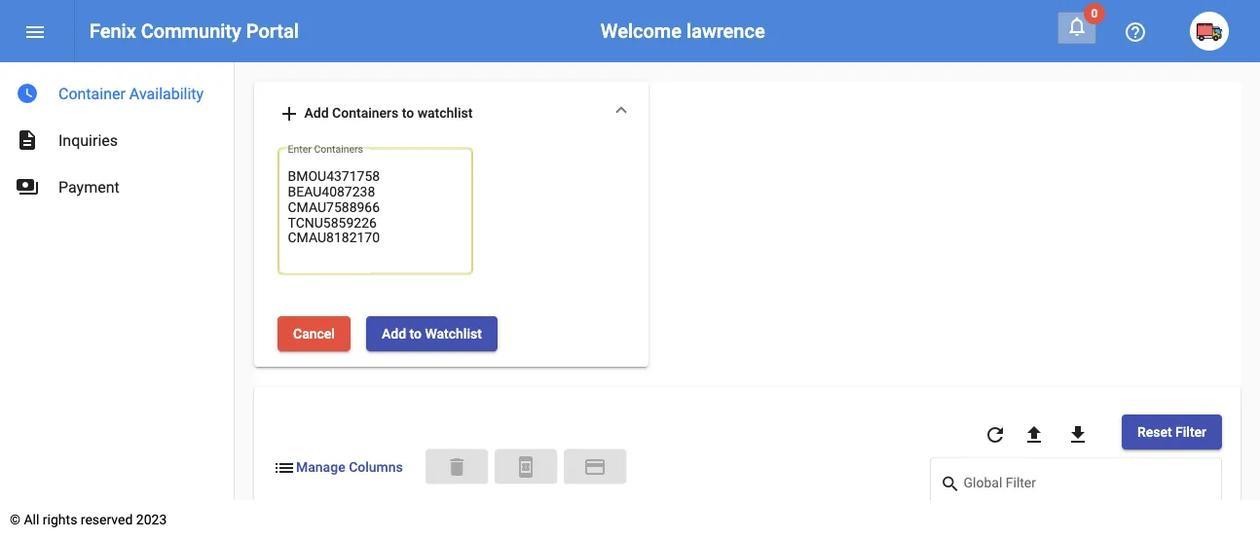 Task type: locate. For each thing, give the bounding box(es) containing it.
no color image containing help_outline
[[1125, 20, 1148, 44]]

menu
[[23, 20, 47, 44]]

©
[[10, 512, 20, 528]]

no color image inside notifications_none popup button
[[1066, 15, 1089, 38]]

to inside button
[[410, 326, 422, 342]]

to
[[402, 105, 414, 121], [410, 326, 422, 342]]

add
[[305, 105, 329, 121], [382, 326, 406, 342]]

add left the watchlist
[[382, 326, 406, 342]]

to left watchlist
[[402, 105, 414, 121]]

no color image containing book_online
[[514, 456, 538, 480]]

add right add
[[305, 105, 329, 121]]

no color image up payments
[[16, 129, 39, 152]]

1 horizontal spatial add
[[382, 326, 406, 342]]

fenix community portal
[[90, 19, 299, 42]]

to inside add add containers to watchlist
[[402, 105, 414, 121]]

add add containers to watchlist
[[278, 102, 473, 126]]

add inside add to watchlist button
[[382, 326, 406, 342]]

file_download button
[[1059, 415, 1098, 454]]

no color image containing refresh
[[984, 424, 1008, 447]]

add to watchlist button
[[366, 317, 498, 352]]

list manage columns
[[273, 456, 403, 480]]

Global Watchlist Filter field
[[964, 479, 1213, 494]]

container
[[58, 84, 126, 103]]

1 vertical spatial to
[[410, 326, 422, 342]]

welcome
[[601, 19, 682, 42]]

help_outline
[[1125, 20, 1148, 44]]

no color image
[[23, 20, 47, 44], [16, 82, 39, 105], [278, 102, 301, 126], [1023, 424, 1047, 447], [1067, 424, 1090, 447], [273, 456, 296, 480], [514, 456, 538, 480], [941, 473, 964, 496]]

file_download
[[1067, 424, 1090, 447]]

help_outline button
[[1117, 12, 1156, 51]]

payment button
[[564, 450, 626, 485]]

payment
[[58, 178, 120, 196]]

None text field
[[288, 167, 463, 264]]

no color image inside the book_online button
[[514, 456, 538, 480]]

no color image containing watch_later
[[16, 82, 39, 105]]

no color image containing file_download
[[1067, 424, 1090, 447]]

no color image inside navigation
[[16, 82, 39, 105]]

portal
[[246, 19, 299, 42]]

navigation containing watch_later
[[0, 62, 234, 210]]

no color image for payment button
[[584, 456, 607, 480]]

no color image inside help_outline popup button
[[1125, 20, 1148, 44]]

0 vertical spatial add
[[305, 105, 329, 121]]

0 vertical spatial to
[[402, 105, 414, 121]]

fenix
[[90, 19, 136, 42]]

no color image for notifications_none popup button
[[1066, 15, 1089, 38]]

© all rights reserved 2023
[[10, 512, 167, 528]]

file_upload button
[[1015, 415, 1054, 454]]

no color image
[[1066, 15, 1089, 38], [1125, 20, 1148, 44], [16, 129, 39, 152], [16, 175, 39, 199], [984, 424, 1008, 447], [584, 456, 607, 480]]

1 vertical spatial add
[[382, 326, 406, 342]]

lawrence
[[687, 19, 766, 42]]

navigation
[[0, 62, 234, 210]]

to left the watchlist
[[410, 326, 422, 342]]

no color image right book_online
[[584, 456, 607, 480]]

no color image right notifications_none popup button
[[1125, 20, 1148, 44]]

0 horizontal spatial add
[[305, 105, 329, 121]]

no color image containing add
[[278, 102, 301, 126]]

refresh button
[[976, 415, 1015, 454]]

filter
[[1176, 424, 1207, 440]]

watch_later
[[16, 82, 39, 105]]

no color image containing menu
[[23, 20, 47, 44]]

no color image inside refresh button
[[984, 424, 1008, 447]]

cancel
[[293, 326, 335, 342]]

no color image containing file_upload
[[1023, 424, 1047, 447]]

inquiries
[[58, 131, 118, 150]]

no color image containing notifications_none
[[1066, 15, 1089, 38]]

no color image left help_outline popup button
[[1066, 15, 1089, 38]]

no color image for help_outline popup button
[[1125, 20, 1148, 44]]

no color image left file_upload
[[984, 424, 1008, 447]]

delete image
[[445, 456, 469, 480]]

no color image containing payment
[[584, 456, 607, 480]]

no color image inside payment button
[[584, 456, 607, 480]]

no color image inside file_download button
[[1067, 424, 1090, 447]]

no color image down the description
[[16, 175, 39, 199]]



Task type: vqa. For each thing, say whether or not it's contained in the screenshot.
help_outline
yes



Task type: describe. For each thing, give the bounding box(es) containing it.
book_online
[[514, 456, 538, 480]]

no color image containing search
[[941, 473, 964, 496]]

no color image containing payments
[[16, 175, 39, 199]]

delete
[[445, 456, 469, 480]]

community
[[141, 19, 241, 42]]

containers
[[332, 105, 399, 121]]

all
[[24, 512, 39, 528]]

notifications_none button
[[1058, 12, 1097, 44]]

add inside add add containers to watchlist
[[305, 105, 329, 121]]

add to watchlist
[[382, 326, 482, 342]]

columns
[[349, 460, 403, 476]]

welcome lawrence
[[601, 19, 766, 42]]

2023
[[136, 512, 167, 528]]

watchlist
[[425, 326, 482, 342]]

container availability
[[58, 84, 204, 103]]

cancel button
[[278, 317, 351, 352]]

watchlist
[[418, 105, 473, 121]]

menu button
[[16, 12, 55, 51]]

book_online button
[[495, 450, 557, 485]]

rights
[[43, 512, 77, 528]]

search
[[941, 474, 961, 494]]

reset filter button
[[1123, 415, 1223, 450]]

refresh
[[984, 424, 1008, 447]]

no color image inside file_upload button
[[1023, 424, 1047, 447]]

payments
[[16, 175, 39, 199]]

no color image containing list
[[273, 456, 296, 480]]

reset filter
[[1138, 424, 1207, 440]]

no color image containing description
[[16, 129, 39, 152]]

no color image inside menu button
[[23, 20, 47, 44]]

delete button
[[426, 450, 488, 485]]

add
[[278, 102, 301, 126]]

reserved
[[81, 512, 133, 528]]

notifications_none
[[1066, 15, 1089, 38]]

reset
[[1138, 424, 1173, 440]]

file_upload
[[1023, 424, 1047, 447]]

description
[[16, 129, 39, 152]]

availability
[[129, 84, 204, 103]]

list
[[273, 456, 296, 480]]

payment
[[584, 456, 607, 480]]

manage
[[296, 460, 346, 476]]

no color image for refresh button
[[984, 424, 1008, 447]]



